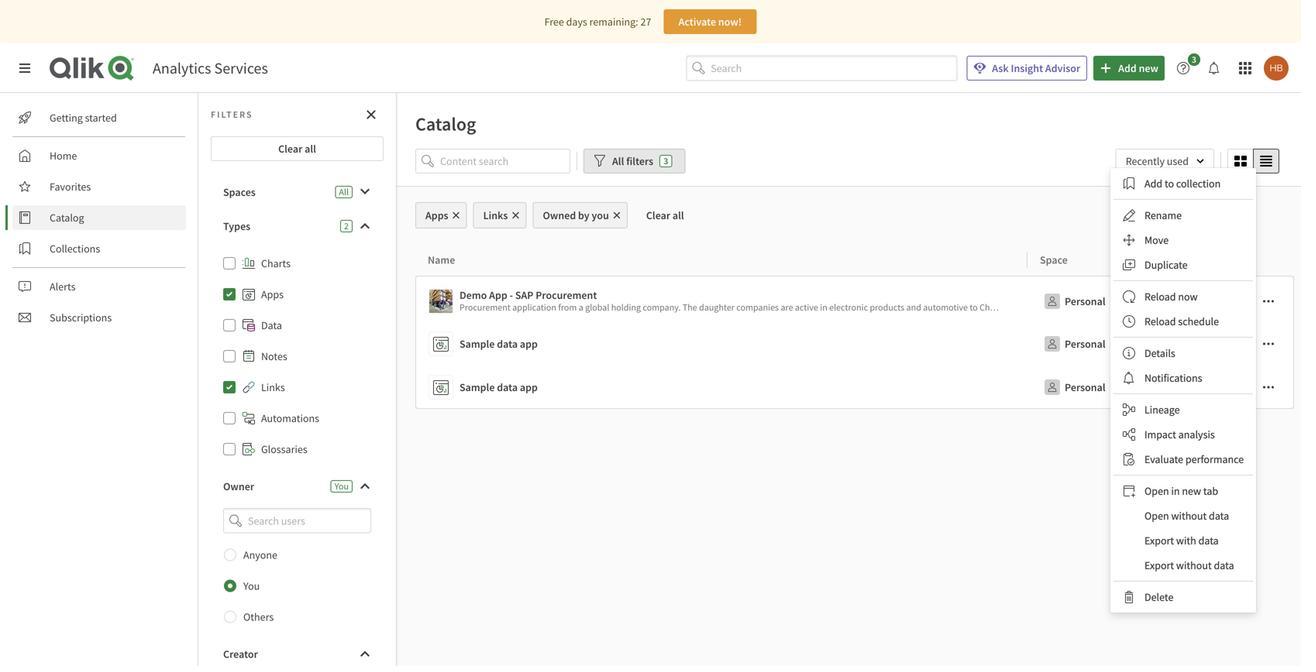 Task type: vqa. For each thing, say whether or not it's contained in the screenshot.
right 'are'
no



Task type: describe. For each thing, give the bounding box(es) containing it.
rename button
[[1114, 203, 1254, 228]]

tab
[[1204, 485, 1219, 499]]

2 the from the left
[[1118, 302, 1133, 314]]

etc.
[[1102, 302, 1116, 314]]

to inside demo app - sap procurement procurement application from a global holding company. the daughter companies are active in electronic products and automotive to chemicals and pharmaceutical etc. the data comes from a sap bw system.
[[970, 302, 978, 314]]

system.
[[1240, 302, 1269, 314]]

move
[[1145, 233, 1169, 247]]

favorites link
[[12, 174, 186, 199]]

cell for second 'personal' cell from the bottom of the page
[[1202, 323, 1295, 366]]

2
[[344, 220, 349, 232]]

Search text field
[[711, 56, 958, 81]]

apps button
[[416, 202, 467, 229]]

active
[[796, 302, 819, 314]]

alerts
[[50, 280, 76, 294]]

ask insight advisor button
[[967, 56, 1088, 81]]

name
[[428, 253, 455, 267]]

0 horizontal spatial sap
[[516, 288, 534, 302]]

collections
[[50, 242, 100, 256]]

clear all for bottommost the clear all button
[[647, 209, 684, 223]]

lineage button
[[1114, 398, 1254, 423]]

links button
[[473, 202, 527, 229]]

duplicate button
[[1114, 253, 1254, 278]]

2 personal button from the top
[[1041, 332, 1109, 357]]

daughter
[[700, 302, 735, 314]]

getting started
[[50, 111, 117, 125]]

clear all for the leftmost the clear all button
[[278, 142, 316, 156]]

impact
[[1145, 428, 1177, 442]]

delete
[[1145, 591, 1174, 605]]

cell for third 'personal' cell from the bottom of the page
[[1202, 276, 1295, 323]]

are
[[781, 302, 794, 314]]

owned by you
[[543, 209, 609, 223]]

services
[[214, 59, 268, 78]]

open without data link
[[1114, 504, 1254, 529]]

add
[[1145, 177, 1163, 191]]

filters region
[[397, 146, 1302, 186]]

open without data
[[1145, 509, 1230, 523]]

products
[[870, 302, 905, 314]]

0 vertical spatial you
[[335, 481, 349, 493]]

0 horizontal spatial clear all button
[[211, 136, 384, 161]]

global
[[586, 302, 610, 314]]

filters
[[627, 154, 654, 168]]

qlik sense app image
[[430, 290, 453, 313]]

new
[[1183, 485, 1202, 499]]

1 personal cell from the top
[[1028, 276, 1202, 323]]

in inside demo app - sap procurement procurement application from a global holding company. the daughter companies are active in electronic products and automotive to chemicals and pharmaceutical etc. the data comes from a sap bw system.
[[821, 302, 828, 314]]

notifications button
[[1114, 366, 1254, 391]]

demo app - sap procurement procurement application from a global holding company. the daughter companies are active in electronic products and automotive to chemicals and pharmaceutical etc. the data comes from a sap bw system.
[[460, 288, 1269, 314]]

evaluate performance button
[[1114, 447, 1254, 472]]

export with data button
[[1114, 529, 1254, 554]]

export for export without data
[[1145, 559, 1175, 573]]

searchbar element
[[686, 56, 958, 81]]

companies
[[737, 302, 779, 314]]

clear for the leftmost the clear all button
[[278, 142, 303, 156]]

evaluate
[[1145, 453, 1184, 467]]

lineage
[[1145, 403, 1181, 417]]

catalog link
[[12, 205, 186, 230]]

insight
[[1012, 61, 1044, 75]]

data
[[261, 319, 282, 333]]

ask
[[993, 61, 1009, 75]]

analytics
[[153, 59, 211, 78]]

0 vertical spatial catalog
[[416, 112, 477, 136]]

with
[[1177, 534, 1197, 548]]

clear for bottommost the clear all button
[[647, 209, 671, 223]]

home
[[50, 149, 77, 163]]

1 and from the left
[[907, 302, 922, 314]]

analytics services
[[153, 59, 268, 78]]

sample data app button for third 'personal' cell from the top
[[429, 372, 1022, 403]]

owned
[[543, 209, 576, 223]]

duplicate
[[1145, 258, 1188, 272]]

reload schedule
[[1145, 315, 1220, 329]]

data inside demo app - sap procurement procurement application from a global holding company. the daughter companies are active in electronic products and automotive to chemicals and pharmaceutical etc. the data comes from a sap bw system.
[[1134, 302, 1152, 314]]

anyone
[[243, 549, 278, 563]]

1 vertical spatial apps
[[261, 288, 284, 302]]

2 and from the left
[[1022, 302, 1037, 314]]

activate now!
[[679, 15, 742, 29]]

chemicals
[[980, 302, 1020, 314]]

-
[[510, 288, 513, 302]]

activate
[[679, 15, 717, 29]]

impact analysis button
[[1114, 423, 1254, 447]]

without for export
[[1177, 559, 1213, 573]]

personal for second personal button from the bottom of the page
[[1065, 337, 1106, 351]]

notes
[[261, 350, 288, 364]]

free
[[545, 15, 564, 29]]

0 horizontal spatial links
[[261, 381, 285, 395]]

you inside owner option group
[[243, 580, 260, 594]]

creator
[[223, 648, 258, 662]]

personal for first personal button from the top of the page
[[1065, 295, 1106, 309]]

charts
[[261, 257, 291, 271]]

close sidebar menu image
[[19, 62, 31, 74]]

recently used image
[[1116, 149, 1215, 174]]

analysis
[[1179, 428, 1216, 442]]

others
[[243, 611, 274, 625]]

filters
[[211, 109, 253, 121]]

cell for third 'personal' cell from the top
[[1202, 366, 1295, 409]]

sample for third 'personal' cell from the top
[[460, 381, 495, 395]]

export without data
[[1145, 559, 1235, 573]]

alerts link
[[12, 275, 186, 299]]

demo
[[460, 288, 487, 302]]

free days remaining: 27
[[545, 15, 652, 29]]

all
[[613, 154, 625, 168]]

reload now
[[1145, 290, 1199, 304]]

started
[[85, 111, 117, 125]]

rename
[[1145, 209, 1183, 223]]

more actions image
[[1263, 382, 1276, 394]]



Task type: locate. For each thing, give the bounding box(es) containing it.
sap right -
[[516, 288, 534, 302]]

data inside export without data button
[[1215, 559, 1235, 573]]

0 vertical spatial open
[[1145, 485, 1170, 499]]

open in new tab
[[1145, 485, 1219, 499]]

1 app from the top
[[520, 337, 538, 351]]

0 vertical spatial app
[[520, 337, 538, 351]]

0 horizontal spatial a
[[579, 302, 584, 314]]

reload inside reload now button
[[1145, 290, 1177, 304]]

personal cell down etc.
[[1028, 323, 1202, 366]]

links inside button
[[484, 209, 508, 223]]

favorites
[[50, 180, 91, 194]]

open down open in new tab
[[1145, 509, 1170, 523]]

data inside export with data button
[[1199, 534, 1220, 548]]

schedule
[[1179, 315, 1220, 329]]

1 sample from the top
[[460, 337, 495, 351]]

details
[[1145, 347, 1176, 361]]

1 horizontal spatial you
[[335, 481, 349, 493]]

1 horizontal spatial all
[[673, 209, 684, 223]]

1 vertical spatial clear all button
[[634, 202, 697, 229]]

app for the sample data app button corresponding to third 'personal' cell from the top
[[520, 381, 538, 395]]

1 vertical spatial all
[[673, 209, 684, 223]]

0 horizontal spatial from
[[559, 302, 577, 314]]

0 vertical spatial links
[[484, 209, 508, 223]]

1 sample data app from the top
[[460, 337, 538, 351]]

1 horizontal spatial in
[[1172, 485, 1181, 499]]

in
[[821, 302, 828, 314], [1172, 485, 1181, 499]]

all filters
[[613, 154, 654, 168]]

links
[[484, 209, 508, 223], [261, 381, 285, 395]]

export left with
[[1145, 534, 1175, 548]]

reload now button
[[1114, 285, 1254, 309]]

switch view group
[[1228, 149, 1280, 174]]

remaining:
[[590, 15, 639, 29]]

0 horizontal spatial clear
[[278, 142, 303, 156]]

open inside 'link'
[[1145, 485, 1170, 499]]

days
[[567, 15, 588, 29]]

1 vertical spatial catalog
[[50, 211, 84, 225]]

from
[[559, 302, 577, 314], [1181, 302, 1199, 314]]

1 vertical spatial sample data app
[[460, 381, 538, 395]]

1 vertical spatial in
[[1172, 485, 1181, 499]]

data inside open without data "link"
[[1210, 509, 1230, 523]]

3
[[664, 155, 669, 167]]

27
[[641, 15, 652, 29]]

ask insight advisor
[[993, 61, 1081, 75]]

comes
[[1154, 302, 1179, 314]]

0 horizontal spatial and
[[907, 302, 922, 314]]

open in new tab link
[[1114, 479, 1254, 504]]

1 personal from the top
[[1065, 295, 1106, 309]]

delete button
[[1114, 585, 1254, 610]]

0 vertical spatial clear all button
[[211, 136, 384, 161]]

apps
[[426, 209, 449, 223], [261, 288, 284, 302]]

export
[[1145, 534, 1175, 548], [1145, 559, 1175, 573]]

without for open
[[1172, 509, 1208, 523]]

catalog up content search text field
[[416, 112, 477, 136]]

links right apps button
[[484, 209, 508, 223]]

2 a from the left
[[1201, 302, 1206, 314]]

1 horizontal spatial clear
[[647, 209, 671, 223]]

0 vertical spatial export
[[1145, 534, 1175, 548]]

personal cell
[[1028, 276, 1202, 323], [1028, 323, 1202, 366], [1028, 366, 1202, 409]]

1 horizontal spatial to
[[1165, 177, 1175, 191]]

personal
[[1065, 295, 1106, 309], [1065, 337, 1106, 351], [1065, 381, 1106, 395]]

1 personal button from the top
[[1041, 289, 1109, 314]]

1 horizontal spatial apps
[[426, 209, 449, 223]]

you
[[335, 481, 349, 493], [243, 580, 260, 594]]

3 personal from the top
[[1065, 381, 1106, 395]]

1 open from the top
[[1145, 485, 1170, 499]]

1 horizontal spatial and
[[1022, 302, 1037, 314]]

sample for second 'personal' cell from the bottom of the page
[[460, 337, 495, 351]]

reload
[[1145, 290, 1177, 304], [1145, 315, 1177, 329]]

now
[[1179, 290, 1199, 304]]

2 export from the top
[[1145, 559, 1175, 573]]

to right add
[[1165, 177, 1175, 191]]

0 horizontal spatial catalog
[[50, 211, 84, 225]]

export with data
[[1145, 534, 1220, 548]]

1 vertical spatial sample data app button
[[429, 372, 1022, 403]]

2 sample from the top
[[460, 381, 495, 395]]

0 vertical spatial personal
[[1065, 295, 1106, 309]]

1 vertical spatial sample
[[460, 381, 495, 395]]

navigation pane element
[[0, 99, 198, 337]]

personal cell down the details
[[1028, 366, 1202, 409]]

0 vertical spatial sample
[[460, 337, 495, 351]]

0 vertical spatial without
[[1172, 509, 1208, 523]]

the left daughter
[[683, 302, 698, 314]]

1 vertical spatial to
[[970, 302, 978, 314]]

2 vertical spatial personal
[[1065, 381, 1106, 395]]

1 horizontal spatial clear all button
[[634, 202, 697, 229]]

bw
[[1225, 302, 1238, 314]]

1 horizontal spatial procurement
[[536, 288, 597, 302]]

app for second 'personal' cell from the bottom of the page's the sample data app button
[[520, 337, 538, 351]]

sample data app for second 'personal' cell from the bottom of the page
[[460, 337, 538, 351]]

by
[[578, 209, 590, 223]]

1 vertical spatial export
[[1145, 559, 1175, 573]]

procurement
[[536, 288, 597, 302], [460, 302, 511, 314]]

details button
[[1114, 341, 1254, 366]]

2 cell from the top
[[1202, 323, 1295, 366]]

apps up data
[[261, 288, 284, 302]]

0 vertical spatial sample data app button
[[429, 329, 1022, 360]]

1 vertical spatial clear
[[647, 209, 671, 223]]

in left new
[[1172, 485, 1181, 499]]

reload schedule button
[[1114, 309, 1254, 334]]

1 vertical spatial links
[[261, 381, 285, 395]]

sap
[[516, 288, 534, 302], [1208, 302, 1223, 314]]

all for bottommost the clear all button
[[673, 209, 684, 223]]

clear
[[278, 142, 303, 156], [647, 209, 671, 223]]

advisor
[[1046, 61, 1081, 75]]

0 horizontal spatial apps
[[261, 288, 284, 302]]

cell down system.
[[1202, 323, 1295, 366]]

sample data app for third 'personal' cell from the top
[[460, 381, 538, 395]]

subscriptions
[[50, 311, 112, 325]]

menu
[[1111, 168, 1257, 613]]

reload down comes
[[1145, 315, 1177, 329]]

clear all button down 3
[[634, 202, 697, 229]]

the right etc.
[[1118, 302, 1133, 314]]

all for the leftmost the clear all button
[[305, 142, 316, 156]]

open for open without data
[[1145, 509, 1170, 523]]

reload left now
[[1145, 290, 1177, 304]]

2 open from the top
[[1145, 509, 1170, 523]]

app
[[520, 337, 538, 351], [520, 381, 538, 395]]

getting
[[50, 111, 83, 125]]

0 vertical spatial reload
[[1145, 290, 1177, 304]]

personal for first personal button from the bottom
[[1065, 381, 1106, 395]]

2 reload from the top
[[1145, 315, 1177, 329]]

evaluate performance
[[1145, 453, 1245, 467]]

1 reload from the top
[[1145, 290, 1177, 304]]

3 cell from the top
[[1202, 366, 1295, 409]]

holding
[[612, 302, 641, 314]]

0 vertical spatial personal button
[[1041, 289, 1109, 314]]

links down notes at the bottom left of page
[[261, 381, 285, 395]]

1 horizontal spatial a
[[1201, 302, 1206, 314]]

0 vertical spatial all
[[305, 142, 316, 156]]

export for export with data
[[1145, 534, 1175, 548]]

sap left bw
[[1208, 302, 1223, 314]]

home link
[[12, 143, 186, 168]]

open for open in new tab
[[1145, 485, 1170, 499]]

2 sample data app from the top
[[460, 381, 538, 395]]

3 personal cell from the top
[[1028, 366, 1202, 409]]

1 vertical spatial without
[[1177, 559, 1213, 573]]

from up reload schedule
[[1181, 302, 1199, 314]]

1 vertical spatial open
[[1145, 509, 1170, 523]]

procurement right -
[[536, 288, 597, 302]]

clear all button down filters
[[211, 136, 384, 161]]

catalog down favorites in the left of the page
[[50, 211, 84, 225]]

without
[[1172, 509, 1208, 523], [1177, 559, 1213, 573]]

from left global
[[559, 302, 577, 314]]

activate now! link
[[664, 9, 757, 34]]

to inside button
[[1165, 177, 1175, 191]]

1 horizontal spatial the
[[1118, 302, 1133, 314]]

cell right now
[[1202, 276, 1295, 323]]

impact analysis
[[1145, 428, 1216, 442]]

to left chemicals
[[970, 302, 978, 314]]

in right active
[[821, 302, 828, 314]]

open down evaluate
[[1145, 485, 1170, 499]]

2 app from the top
[[520, 381, 538, 395]]

2 personal from the top
[[1065, 337, 1106, 351]]

1 vertical spatial app
[[520, 381, 538, 395]]

0 vertical spatial apps
[[426, 209, 449, 223]]

collection
[[1177, 177, 1222, 191]]

menu containing add to collection
[[1111, 168, 1257, 613]]

reload inside reload schedule button
[[1145, 315, 1177, 329]]

0 horizontal spatial clear all
[[278, 142, 316, 156]]

automations
[[261, 412, 320, 426]]

1 cell from the top
[[1202, 276, 1295, 323]]

and
[[907, 302, 922, 314], [1022, 302, 1037, 314]]

personal cell down duplicate
[[1028, 276, 1202, 323]]

1 horizontal spatial catalog
[[416, 112, 477, 136]]

automotive
[[924, 302, 969, 314]]

cell
[[1202, 276, 1295, 323], [1202, 323, 1295, 366], [1202, 366, 1295, 409]]

electronic
[[830, 302, 869, 314]]

a up the schedule
[[1201, 302, 1206, 314]]

sample data app
[[460, 337, 538, 351], [460, 381, 538, 395]]

1 sample data app button from the top
[[429, 329, 1022, 360]]

collections link
[[12, 237, 186, 261]]

0 horizontal spatial in
[[821, 302, 828, 314]]

1 vertical spatial personal
[[1065, 337, 1106, 351]]

export without data button
[[1114, 554, 1254, 578]]

in inside open in new tab 'link'
[[1172, 485, 1181, 499]]

and right chemicals
[[1022, 302, 1037, 314]]

1 vertical spatial reload
[[1145, 315, 1177, 329]]

3 personal button from the top
[[1041, 375, 1109, 400]]

2 personal cell from the top
[[1028, 323, 1202, 366]]

performance
[[1186, 453, 1245, 467]]

1 horizontal spatial links
[[484, 209, 508, 223]]

you
[[592, 209, 609, 223]]

reload for reload schedule
[[1145, 315, 1177, 329]]

Content search text field
[[440, 149, 571, 174]]

apps up name on the left top of the page
[[426, 209, 449, 223]]

now!
[[719, 15, 742, 29]]

apps inside button
[[426, 209, 449, 223]]

without inside "link"
[[1172, 509, 1208, 523]]

0 vertical spatial to
[[1165, 177, 1175, 191]]

0 horizontal spatial all
[[305, 142, 316, 156]]

1 vertical spatial clear all
[[647, 209, 684, 223]]

types
[[223, 219, 251, 233]]

getting started link
[[12, 105, 186, 130]]

without down with
[[1177, 559, 1213, 573]]

1 export from the top
[[1145, 534, 1175, 548]]

procurement right qlik sense app icon
[[460, 302, 511, 314]]

subscriptions link
[[12, 306, 186, 330]]

the
[[683, 302, 698, 314], [1118, 302, 1133, 314]]

1 vertical spatial personal button
[[1041, 332, 1109, 357]]

export up delete
[[1145, 559, 1175, 573]]

0 horizontal spatial the
[[683, 302, 698, 314]]

0 horizontal spatial you
[[243, 580, 260, 594]]

1 horizontal spatial clear all
[[647, 209, 684, 223]]

2 from from the left
[[1181, 302, 1199, 314]]

sample
[[460, 337, 495, 351], [460, 381, 495, 395]]

owned by you button
[[533, 202, 628, 229]]

owner option group
[[211, 540, 384, 633]]

open
[[1145, 485, 1170, 499], [1145, 509, 1170, 523]]

sample data app button
[[429, 329, 1022, 360], [429, 372, 1022, 403]]

cell up analysis
[[1202, 366, 1295, 409]]

1 horizontal spatial sap
[[1208, 302, 1223, 314]]

and right 'products'
[[907, 302, 922, 314]]

catalog inside 'link'
[[50, 211, 84, 225]]

sample data app button for second 'personal' cell from the bottom of the page
[[429, 329, 1022, 360]]

0 horizontal spatial to
[[970, 302, 978, 314]]

1 a from the left
[[579, 302, 584, 314]]

catalog
[[416, 112, 477, 136], [50, 211, 84, 225]]

open inside "link"
[[1145, 509, 1170, 523]]

reload for reload now
[[1145, 290, 1177, 304]]

0 horizontal spatial procurement
[[460, 302, 511, 314]]

company.
[[643, 302, 681, 314]]

without inside button
[[1177, 559, 1213, 573]]

0 vertical spatial clear all
[[278, 142, 316, 156]]

without down new
[[1172, 509, 1208, 523]]

0 vertical spatial sample data app
[[460, 337, 538, 351]]

0 vertical spatial in
[[821, 302, 828, 314]]

analytics services element
[[153, 59, 268, 78]]

move button
[[1114, 228, 1254, 253]]

creator button
[[211, 643, 384, 667]]

notifications
[[1145, 371, 1203, 385]]

1 vertical spatial you
[[243, 580, 260, 594]]

1 from from the left
[[559, 302, 577, 314]]

2 sample data app button from the top
[[429, 372, 1022, 403]]

0 vertical spatial clear
[[278, 142, 303, 156]]

1 the from the left
[[683, 302, 698, 314]]

a left global
[[579, 302, 584, 314]]

application
[[513, 302, 557, 314]]

2 vertical spatial personal button
[[1041, 375, 1109, 400]]

personal button
[[1041, 289, 1109, 314], [1041, 332, 1109, 357], [1041, 375, 1109, 400]]

1 horizontal spatial from
[[1181, 302, 1199, 314]]



